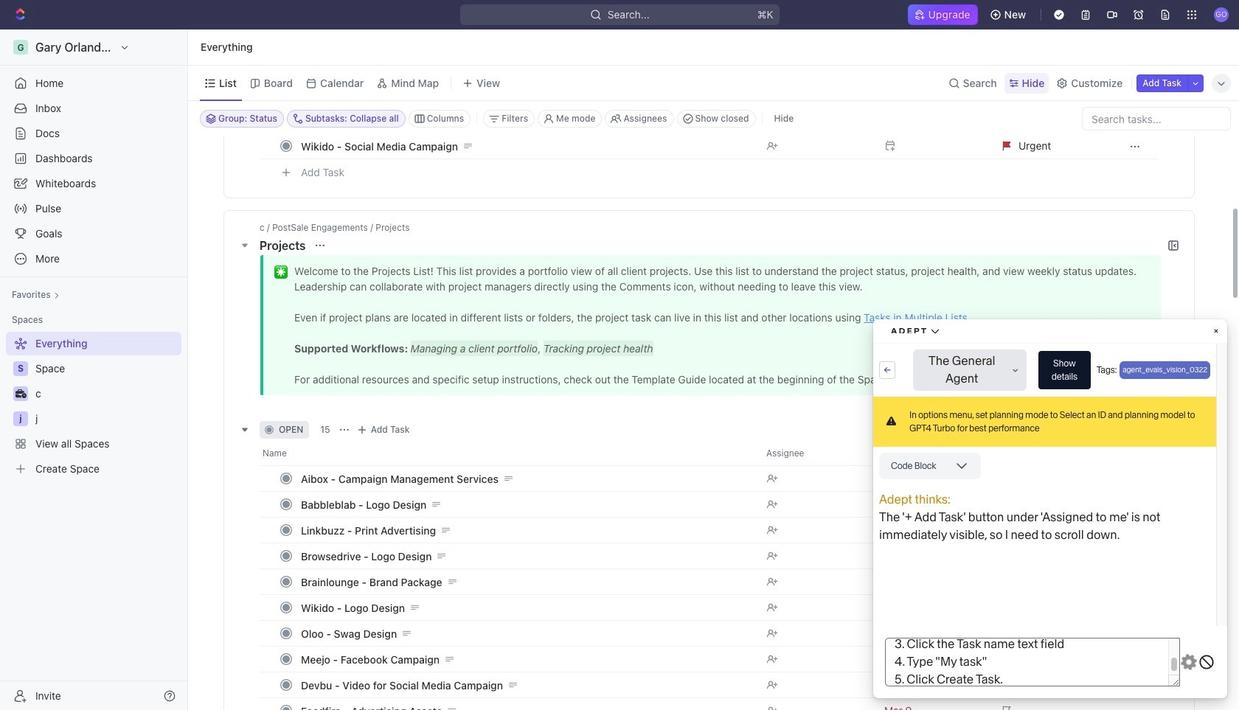 Task type: vqa. For each thing, say whether or not it's contained in the screenshot.
'Everything' link
no



Task type: locate. For each thing, give the bounding box(es) containing it.
gary orlando's workspace, , element
[[13, 40, 28, 55]]

space, , element
[[13, 362, 28, 376]]

tree
[[6, 332, 182, 481]]



Task type: describe. For each thing, give the bounding box(es) containing it.
sidebar navigation
[[0, 30, 191, 711]]

j, , element
[[13, 412, 28, 426]]

Search tasks... text field
[[1083, 108, 1231, 130]]

tree inside the "sidebar" navigation
[[6, 332, 182, 481]]

business time image
[[15, 390, 26, 398]]



